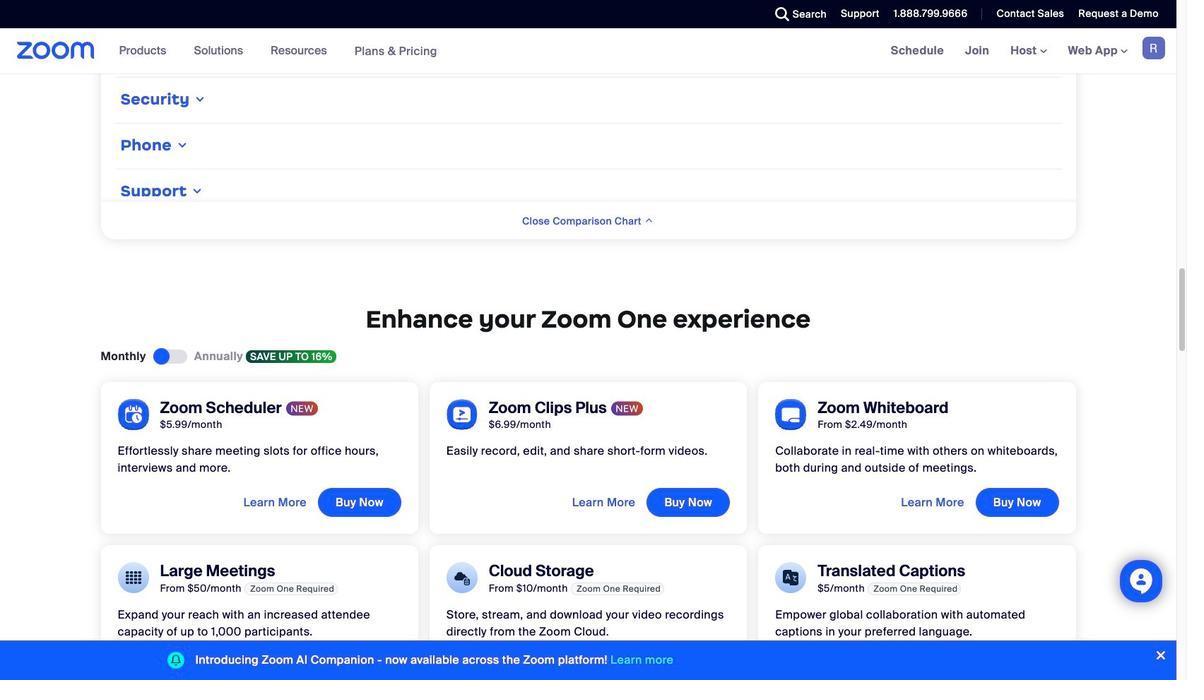Task type: locate. For each thing, give the bounding box(es) containing it.
cell
[[115, 0, 1062, 25], [115, 83, 1062, 117], [115, 129, 1062, 163], [115, 175, 1062, 209]]

1 new image from the left
[[286, 402, 318, 417]]

1 horizontal spatial new image
[[611, 402, 643, 417]]

0 vertical spatial right image
[[193, 94, 207, 105]]

0 horizontal spatial new image
[[286, 402, 318, 417]]

right image for second cell from the bottom
[[175, 140, 189, 151]]

right image
[[193, 94, 207, 105], [175, 140, 189, 151]]

banner
[[0, 28, 1177, 74]]

new image
[[286, 402, 318, 417], [611, 402, 643, 417]]

1 vertical spatial right image
[[175, 140, 189, 151]]

meetings navigation
[[880, 28, 1177, 74]]

zoom logo image
[[17, 42, 94, 59]]

right image for 3rd cell from the bottom of the page
[[193, 94, 207, 105]]

2 new image from the left
[[611, 402, 643, 417]]

1 horizontal spatial right image
[[193, 94, 207, 105]]

0 horizontal spatial right image
[[175, 140, 189, 151]]

2 cell from the top
[[115, 83, 1062, 117]]



Task type: vqa. For each thing, say whether or not it's contained in the screenshot.
Workspaces
no



Task type: describe. For each thing, give the bounding box(es) containing it.
4 cell from the top
[[115, 175, 1062, 209]]

3 cell from the top
[[115, 129, 1062, 163]]

1 cell from the top
[[115, 0, 1062, 25]]

profile picture image
[[1143, 37, 1165, 59]]

product information navigation
[[109, 28, 448, 74]]

right image
[[190, 186, 205, 197]]



